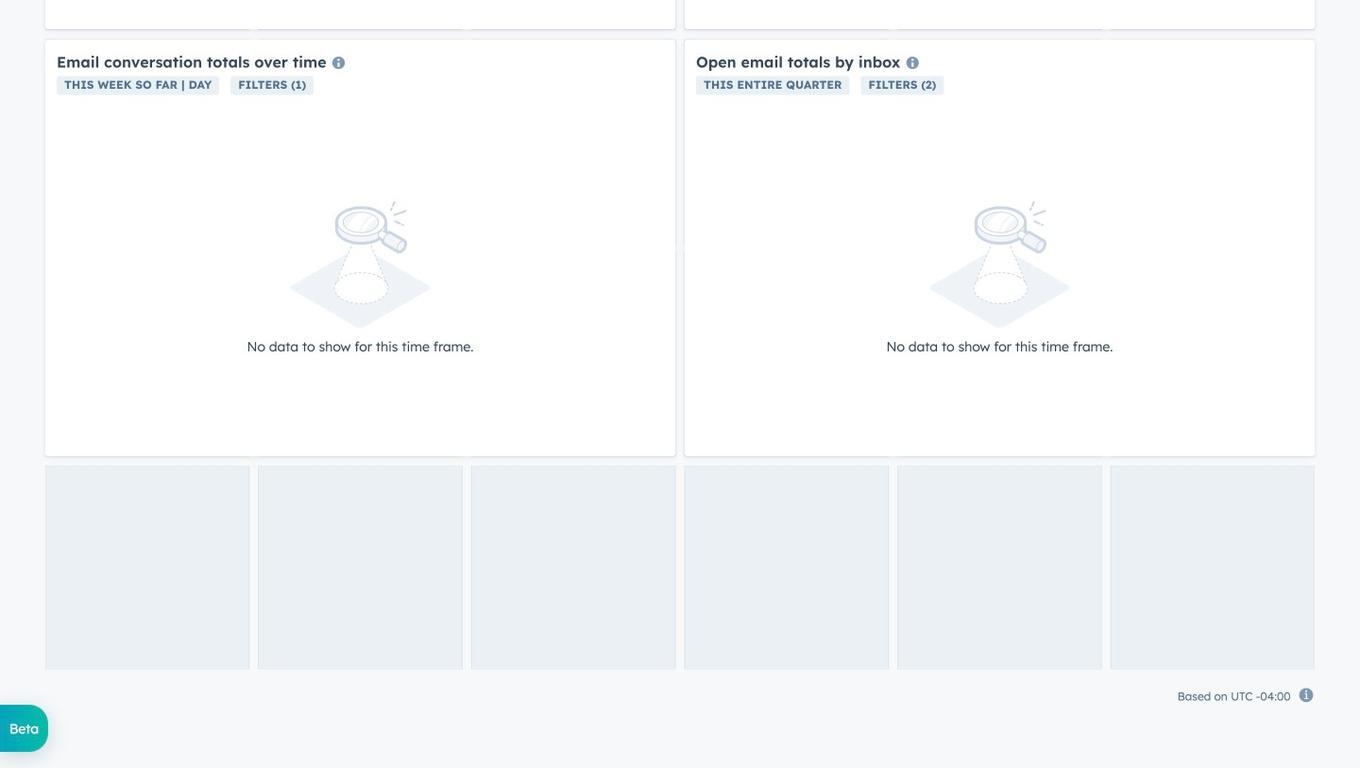 Task type: vqa. For each thing, say whether or not it's contained in the screenshot.
The Company within the Company owner popup button
no



Task type: describe. For each thing, give the bounding box(es) containing it.
email conversation totals over time element
[[45, 40, 676, 456]]



Task type: locate. For each thing, give the bounding box(es) containing it.
open email totals by inbox element
[[685, 40, 1315, 456]]

email average time to close by rep element
[[685, 0, 1315, 29]]

email closed totals by rep element
[[45, 0, 676, 29]]



